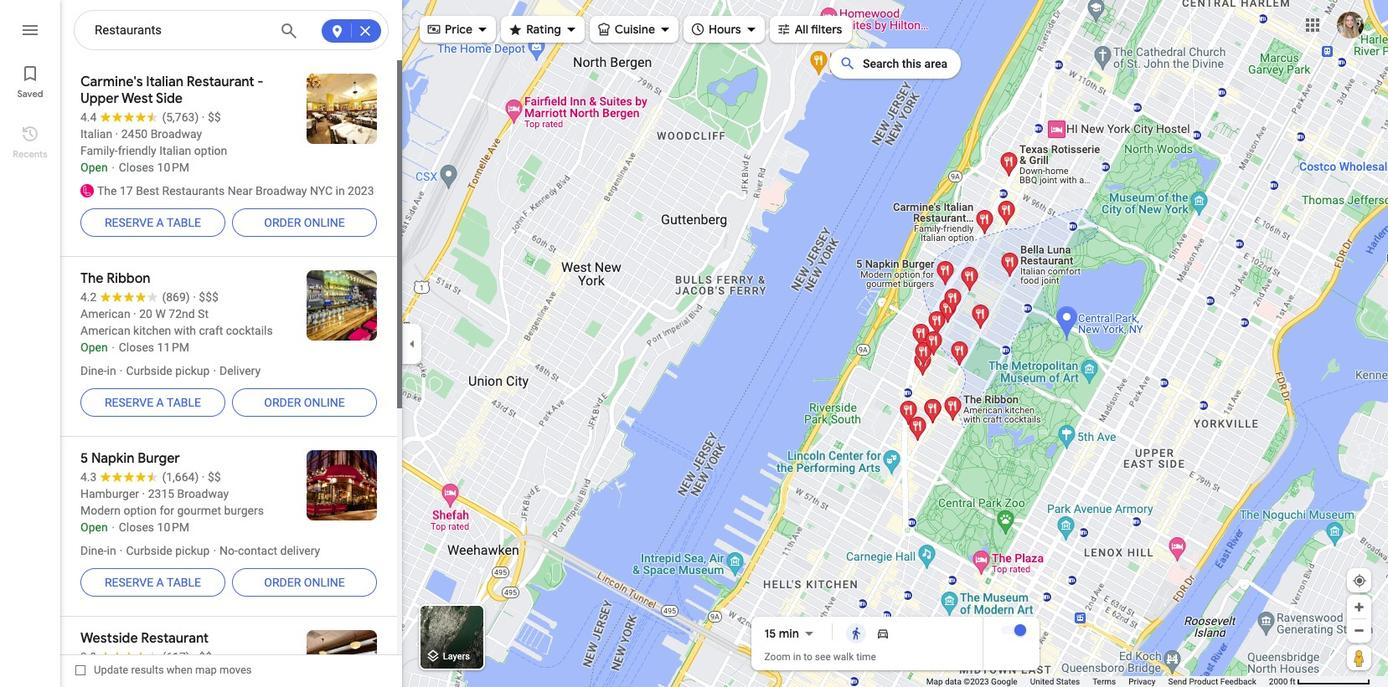Task type: locate. For each thing, give the bounding box(es) containing it.
filters
[[811, 22, 842, 37]]

2 order online from the top
[[264, 396, 345, 410]]

1 vertical spatial order online link
[[232, 383, 377, 423]]

15
[[765, 627, 776, 642]]

1 vertical spatial a
[[156, 396, 164, 410]]

1 none radio from the left
[[843, 624, 870, 644]]

reserve for reserve a table link associated with first order online link from the top
[[105, 216, 153, 230]]

list
[[0, 0, 60, 688]]

1 vertical spatial order online
[[264, 396, 345, 410]]

2 online from the top
[[304, 396, 345, 410]]

search
[[863, 57, 899, 70]]

0 vertical spatial order online
[[264, 216, 345, 230]]

moves
[[220, 664, 252, 677]]

Turn off travel time tool checkbox
[[1001, 625, 1026, 637]]

feedback
[[1221, 678, 1257, 687]]

1 online from the top
[[304, 216, 345, 230]]

to
[[804, 652, 813, 664]]

2000 ft button
[[1269, 678, 1371, 687]]

2 a from the top
[[156, 396, 164, 410]]

2 vertical spatial reserve a table link
[[80, 563, 225, 603]]

3 order from the top
[[264, 576, 301, 590]]

search this area
[[863, 57, 948, 70]]

in
[[793, 652, 801, 664]]

google
[[991, 678, 1018, 687]]

1 reserve a table from the top
[[105, 216, 201, 230]]

send
[[1168, 678, 1187, 687]]

0 vertical spatial order online link
[[232, 203, 377, 243]]

1 reserve a table link from the top
[[80, 203, 225, 243]]

reserve a table
[[105, 216, 201, 230], [105, 396, 201, 410], [105, 576, 201, 590]]

send product feedback
[[1168, 678, 1257, 687]]

2 vertical spatial order
[[264, 576, 301, 590]]

1 order from the top
[[264, 216, 301, 230]]

footer containing map data ©2023 google
[[927, 677, 1269, 688]]

update
[[94, 664, 128, 677]]

0 vertical spatial online
[[304, 216, 345, 230]]

2 none radio from the left
[[870, 624, 896, 644]]

table
[[167, 216, 201, 230], [167, 396, 201, 410], [167, 576, 201, 590]]

united states
[[1030, 678, 1080, 687]]

results
[[131, 664, 164, 677]]

Update results when map moves checkbox
[[75, 660, 252, 681]]

reserve
[[105, 216, 153, 230], [105, 396, 153, 410], [105, 576, 153, 590]]

reserve a table link for first order online link from the bottom
[[80, 563, 225, 603]]

0 vertical spatial a
[[156, 216, 164, 230]]

2 vertical spatial reserve a table
[[105, 576, 201, 590]]

1 table from the top
[[167, 216, 201, 230]]

footer
[[927, 677, 1269, 688]]

privacy
[[1129, 678, 1156, 687]]

1 vertical spatial reserve a table link
[[80, 383, 225, 423]]

none radio up time in the right bottom of the page
[[843, 624, 870, 644]]

reserve for reserve a table link related to first order online link from the bottom
[[105, 576, 153, 590]]

3 reserve from the top
[[105, 576, 153, 590]]

reserve a table link for first order online link from the top
[[80, 203, 225, 243]]

states
[[1056, 678, 1080, 687]]

3 table from the top
[[167, 576, 201, 590]]

1 vertical spatial order
[[264, 396, 301, 410]]

3 online from the top
[[304, 576, 345, 590]]

0 vertical spatial reserve
[[105, 216, 153, 230]]

15 min
[[765, 627, 799, 642]]

results for restaurants feed
[[60, 60, 402, 688]]

None radio
[[843, 624, 870, 644], [870, 624, 896, 644]]

none radio walking
[[843, 624, 870, 644]]

3 order online from the top
[[264, 576, 345, 590]]

2 table from the top
[[167, 396, 201, 410]]

reserve a table for reserve a table link for 2nd order online link from the bottom of the results for restaurants feed
[[105, 396, 201, 410]]

2 vertical spatial reserve
[[105, 576, 153, 590]]

2 vertical spatial a
[[156, 576, 164, 590]]

order online for first order online link from the bottom
[[264, 576, 345, 590]]

ft
[[1290, 678, 1296, 687]]

zoom out image
[[1353, 625, 1366, 638]]

3 reserve a table link from the top
[[80, 563, 225, 603]]

©2023
[[964, 678, 989, 687]]

recents button
[[0, 117, 60, 164]]

2000
[[1269, 678, 1288, 687]]

online for 2nd order online link from the bottom of the results for restaurants feed
[[304, 396, 345, 410]]

1 vertical spatial table
[[167, 396, 201, 410]]

online
[[304, 216, 345, 230], [304, 396, 345, 410], [304, 576, 345, 590]]

2 reserve a table from the top
[[105, 396, 201, 410]]

order online for 2nd order online link from the bottom of the results for restaurants feed
[[264, 396, 345, 410]]

update results when map moves
[[94, 664, 252, 677]]

2 reserve a table link from the top
[[80, 383, 225, 423]]

order
[[264, 216, 301, 230], [264, 396, 301, 410], [264, 576, 301, 590]]

2 order from the top
[[264, 396, 301, 410]]

1 order online from the top
[[264, 216, 345, 230]]

2 vertical spatial online
[[304, 576, 345, 590]]

0 vertical spatial reserve a table link
[[80, 203, 225, 243]]


[[690, 20, 706, 38]]

None search field
[[74, 10, 389, 51]]

zoom
[[765, 652, 791, 664]]

none radio driving
[[870, 624, 896, 644]]

Restaurants field
[[74, 10, 389, 51]]

footer inside google maps 'element'
[[927, 677, 1269, 688]]

1 a from the top
[[156, 216, 164, 230]]

0 vertical spatial reserve a table
[[105, 216, 201, 230]]

2 vertical spatial order online
[[264, 576, 345, 590]]

a
[[156, 216, 164, 230], [156, 396, 164, 410], [156, 576, 164, 590]]

driving image
[[876, 628, 890, 641]]

order online
[[264, 216, 345, 230], [264, 396, 345, 410], [264, 576, 345, 590]]

order for first order online link from the bottom
[[264, 576, 301, 590]]

reserve a table link
[[80, 203, 225, 243], [80, 383, 225, 423], [80, 563, 225, 603]]

show your location image
[[1352, 574, 1367, 589]]

none radio right walking image
[[870, 624, 896, 644]]

price button
[[420, 11, 496, 48]]

None field
[[95, 20, 267, 40]]

0 vertical spatial order
[[264, 216, 301, 230]]

2 order online link from the top
[[232, 383, 377, 423]]

3 reserve a table from the top
[[105, 576, 201, 590]]

0 vertical spatial table
[[167, 216, 201, 230]]

1 vertical spatial online
[[304, 396, 345, 410]]

15 min button
[[765, 624, 819, 644]]

order for 2nd order online link from the bottom of the results for restaurants feed
[[264, 396, 301, 410]]

1 vertical spatial reserve
[[105, 396, 153, 410]]

order for first order online link from the top
[[264, 216, 301, 230]]

2000 ft
[[1269, 678, 1296, 687]]

terms button
[[1093, 677, 1116, 688]]

order online link
[[232, 203, 377, 243], [232, 383, 377, 423], [232, 563, 377, 603]]

2 vertical spatial table
[[167, 576, 201, 590]]

1 reserve from the top
[[105, 216, 153, 230]]

online for first order online link from the bottom
[[304, 576, 345, 590]]

recents
[[13, 148, 47, 160]]

price
[[445, 22, 473, 37]]

table for reserve a table link related to first order online link from the bottom
[[167, 576, 201, 590]]

online for first order online link from the top
[[304, 216, 345, 230]]

1 vertical spatial reserve a table
[[105, 396, 201, 410]]

2 vertical spatial order online link
[[232, 563, 377, 603]]

reserve a table for reserve a table link associated with first order online link from the top
[[105, 216, 201, 230]]

layers
[[443, 652, 470, 663]]


[[508, 20, 523, 38]]

reserve a table for reserve a table link related to first order online link from the bottom
[[105, 576, 201, 590]]

2 reserve from the top
[[105, 396, 153, 410]]



Task type: describe. For each thing, give the bounding box(es) containing it.
zoom in image
[[1353, 602, 1366, 614]]

none search field inside google maps 'element'
[[74, 10, 389, 51]]

none field inside restaurants field
[[95, 20, 267, 40]]

 all filters
[[776, 20, 842, 38]]

3 a from the top
[[156, 576, 164, 590]]

zoom in to see walk time
[[765, 652, 876, 664]]

google maps element
[[0, 0, 1388, 688]]

walking image
[[849, 628, 863, 641]]

united states button
[[1030, 677, 1080, 688]]

rating
[[526, 22, 561, 37]]

when
[[167, 664, 193, 677]]

map
[[195, 664, 217, 677]]

 hours
[[690, 20, 741, 38]]

1 order online link from the top
[[232, 203, 377, 243]]

table for reserve a table link associated with first order online link from the top
[[167, 216, 201, 230]]

this
[[902, 57, 922, 70]]

 rating
[[508, 20, 561, 38]]

order online for first order online link from the top
[[264, 216, 345, 230]]

table for reserve a table link for 2nd order online link from the bottom of the results for restaurants feed
[[167, 396, 201, 410]]

reserve a table link for 2nd order online link from the bottom of the results for restaurants feed
[[80, 383, 225, 423]]

saved button
[[0, 57, 60, 104]]

reserve for reserve a table link for 2nd order online link from the bottom of the results for restaurants feed
[[105, 396, 153, 410]]

walk
[[833, 652, 854, 664]]

show street view coverage image
[[1347, 646, 1372, 671]]

map data ©2023 google
[[927, 678, 1018, 687]]

send product feedback button
[[1168, 677, 1257, 688]]

google account: michelle dermenjian  
(michelle.dermenjian@adept.ai) image
[[1337, 11, 1364, 38]]

see
[[815, 652, 831, 664]]

united
[[1030, 678, 1054, 687]]

cuisine
[[615, 22, 655, 37]]

data
[[945, 678, 962, 687]]

saved
[[17, 88, 43, 100]]

terms
[[1093, 678, 1116, 687]]

list containing saved
[[0, 0, 60, 688]]

collapse side panel image
[[403, 335, 421, 353]]

search this area button
[[829, 49, 961, 79]]


[[776, 20, 791, 38]]

area
[[925, 57, 948, 70]]

time
[[857, 652, 876, 664]]

hours
[[709, 22, 741, 37]]

turn off travel time tool image
[[1014, 625, 1026, 637]]

cuisine button
[[590, 11, 679, 48]]

menu image
[[20, 20, 40, 40]]

product
[[1189, 678, 1219, 687]]

3 order online link from the top
[[232, 563, 377, 603]]

min
[[779, 627, 799, 642]]

all
[[795, 22, 809, 37]]

privacy button
[[1129, 677, 1156, 688]]

map
[[927, 678, 943, 687]]



Task type: vqa. For each thing, say whether or not it's contained in the screenshot.
Reserve a table link
yes



